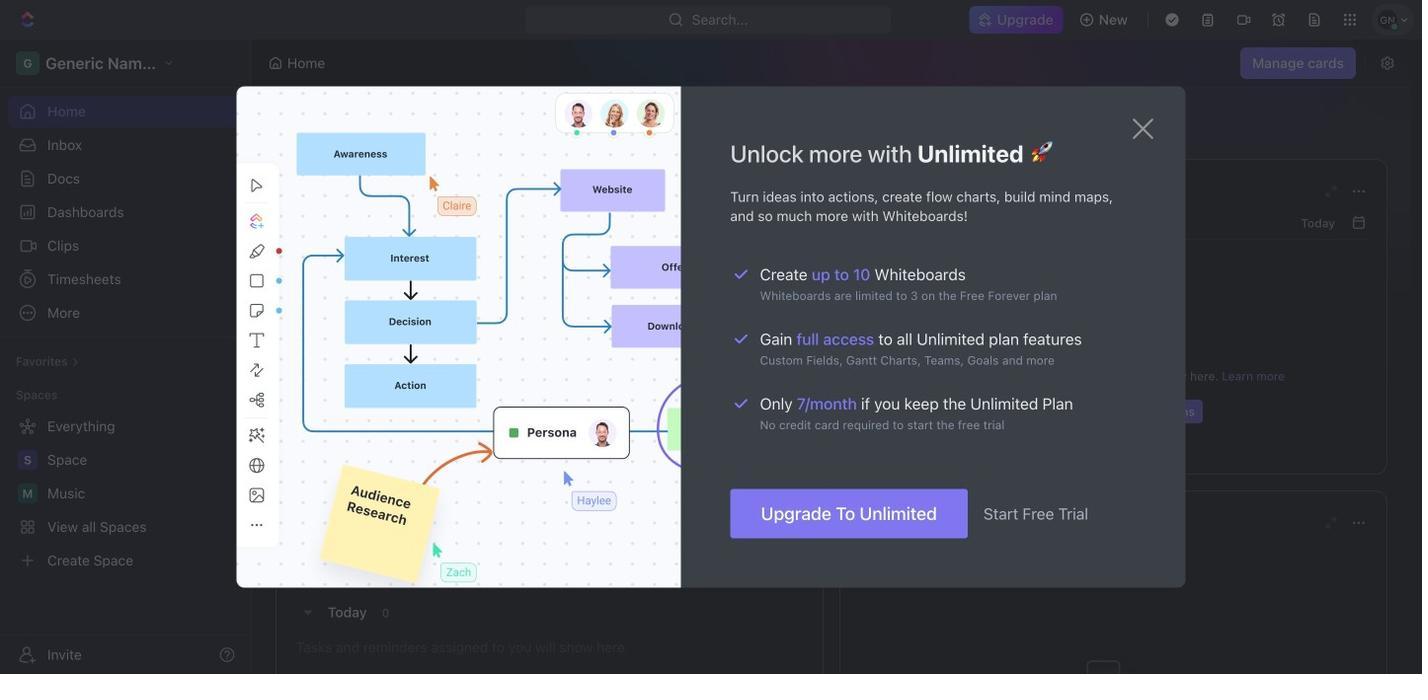 Task type: locate. For each thing, give the bounding box(es) containing it.
tab list
[[296, 539, 803, 588]]

dialog
[[237, 86, 1186, 588], [395, 138, 1027, 431]]

tree
[[8, 411, 243, 577]]



Task type: describe. For each thing, give the bounding box(es) containing it.
tree inside sidebar navigation
[[8, 411, 243, 577]]

sidebar navigation
[[0, 40, 252, 675]]

Name this Whiteboard... field
[[396, 253, 1026, 277]]



Task type: vqa. For each thing, say whether or not it's contained in the screenshot.
sidebar "navigation"
yes



